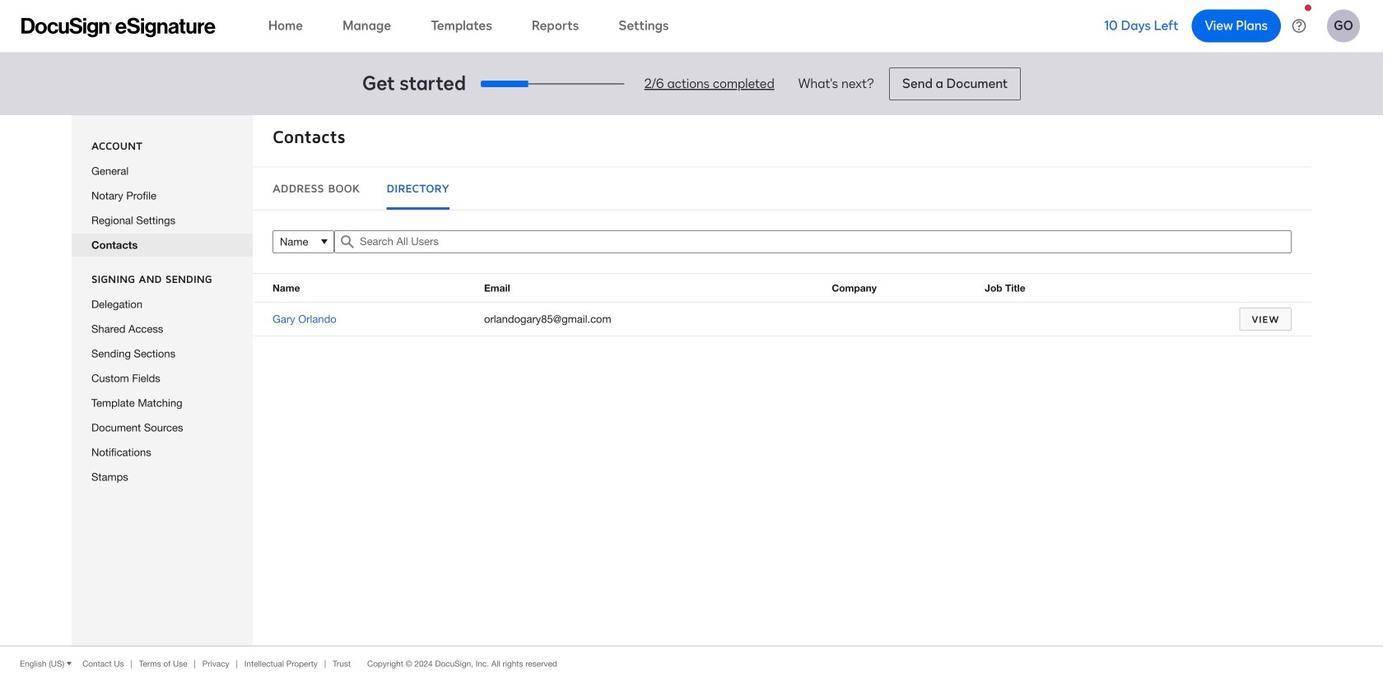 Task type: describe. For each thing, give the bounding box(es) containing it.
more info region
[[0, 647, 1384, 682]]

Search All Users text field
[[360, 231, 1291, 253]]



Task type: locate. For each thing, give the bounding box(es) containing it.
docusign esignature image
[[21, 18, 216, 37]]

tab panel
[[253, 211, 1312, 337]]

tab list
[[273, 178, 1292, 210]]



Task type: vqa. For each thing, say whether or not it's contained in the screenshot.
DocuSignLogo
no



